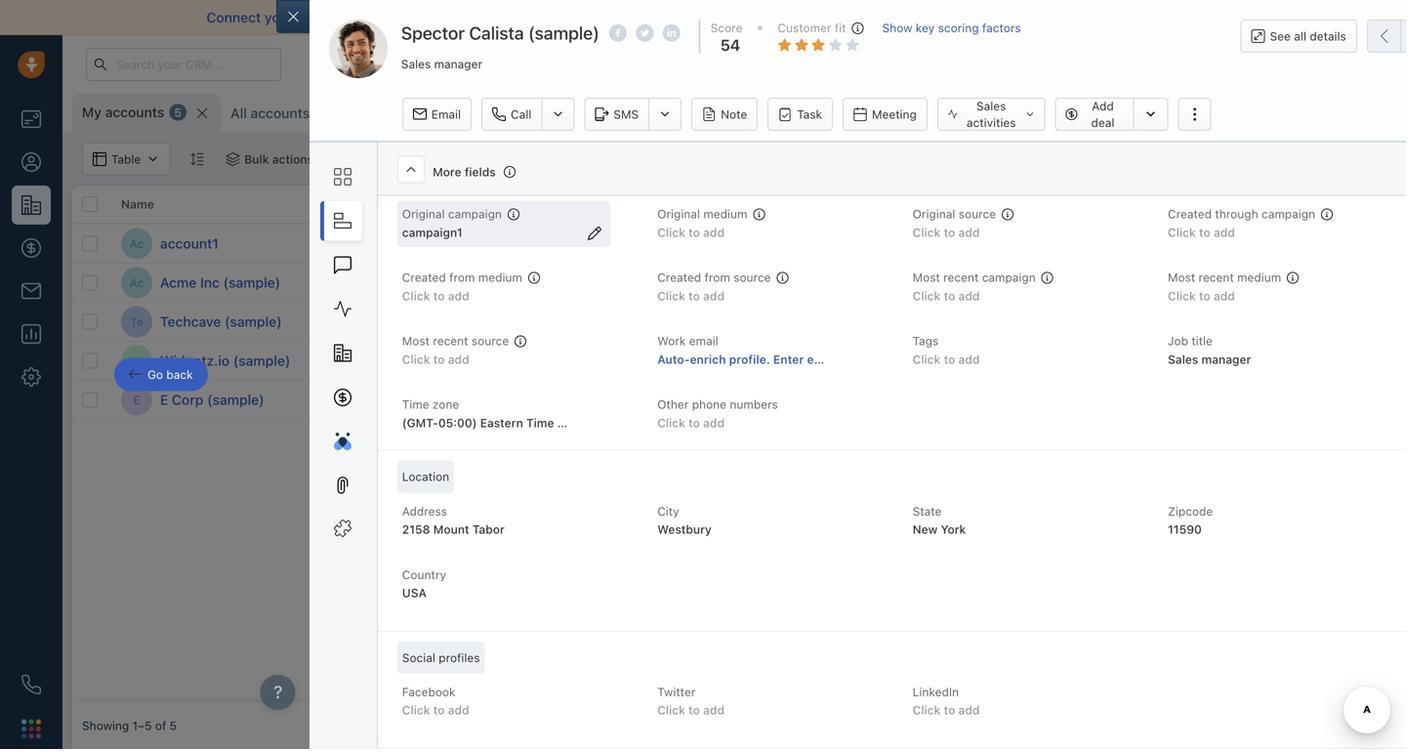 Task type: locate. For each thing, give the bounding box(es) containing it.
your left "mailbox"
[[265, 9, 294, 25]]

0 horizontal spatial e
[[133, 393, 140, 407]]

grid containing $ 0
[[72, 184, 1407, 702]]

accounts down the search your crm... text field at the top of the page
[[105, 104, 164, 120]]

press space to select this row. row
[[72, 225, 365, 264], [365, 225, 1407, 264], [72, 264, 365, 303], [365, 264, 1407, 303], [72, 303, 365, 342], [365, 303, 1407, 342], [72, 342, 365, 381], [365, 342, 1407, 381], [72, 381, 365, 420], [365, 381, 1407, 420]]

time
[[402, 398, 429, 411], [527, 416, 554, 430]]

tags down deal
[[1108, 197, 1135, 211]]

0 horizontal spatial of
[[155, 719, 166, 733]]

(sample) right inc
[[223, 275, 281, 291]]

work
[[658, 334, 686, 348]]

most recent campaign
[[913, 271, 1036, 284]]

1 horizontal spatial medium
[[704, 207, 748, 221]]

+ click to add up most recent medium
[[1108, 237, 1184, 251]]

add up deal
[[1093, 99, 1114, 113]]

tags down the most recent campaign
[[913, 334, 939, 348]]

click inside tags click to add
[[913, 353, 941, 366]]

sales up activities
[[977, 99, 1007, 113]]

1 horizontal spatial original
[[658, 207, 700, 221]]

2 vertical spatial add
[[972, 276, 994, 290]]

0 vertical spatial import
[[814, 9, 857, 25]]

+ click to add up the job
[[1108, 276, 1184, 290]]

0 vertical spatial add
[[1093, 99, 1114, 113]]

1 horizontal spatial tags
[[1108, 197, 1135, 211]]

my for my territory accounts
[[329, 105, 349, 121]]

next activity
[[961, 197, 1034, 211]]

+ click to add down the job
[[1108, 354, 1184, 368]]

add deal
[[1092, 99, 1115, 129]]

manager down title
[[1202, 353, 1252, 366]]

click to add down created from source
[[658, 289, 725, 303]]

0 horizontal spatial tags
[[913, 334, 939, 348]]

fields
[[465, 165, 496, 179]]

container_wx8msf4aqz5i3rn1 image
[[820, 354, 833, 368]]

call button
[[482, 98, 542, 131]]

to inside linkedin click to add
[[944, 704, 956, 717]]

0 horizontal spatial my
[[82, 104, 102, 120]]

1 horizontal spatial manager
[[1202, 353, 1252, 366]]

medium down the created through campaign at top right
[[1238, 271, 1282, 284]]

1 horizontal spatial container_wx8msf4aqz5i3rn1 image
[[961, 354, 975, 368]]

click to add down "most recent source"
[[402, 353, 470, 366]]

0 horizontal spatial source
[[472, 334, 509, 348]]

+ add task down original source
[[961, 276, 1021, 290]]

accounts for my
[[105, 104, 164, 120]]

0 horizontal spatial manager
[[434, 57, 483, 71]]

0 vertical spatial ac
[[130, 237, 144, 251]]

all right fit
[[860, 9, 875, 25]]

scratch.
[[1182, 9, 1235, 25]]

email
[[678, 9, 712, 25], [690, 334, 719, 348], [808, 353, 838, 366]]

tabor
[[473, 523, 505, 536]]

0 vertical spatial 0
[[682, 234, 692, 253]]

accounts down the scratch.
[[1185, 104, 1237, 117]]

import inside button
[[1144, 104, 1182, 117]]

twitter
[[658, 685, 696, 699]]

+ add task up the most recent campaign
[[961, 237, 1021, 251]]

2 horizontal spatial original
[[913, 207, 956, 221]]

press space to select this row. row containing $ 5,600
[[365, 342, 1407, 381]]

profiles
[[439, 651, 480, 665]]

campaign down the fields
[[448, 207, 502, 221]]

go back button
[[114, 358, 208, 391]]

manager down spector
[[434, 57, 483, 71]]

1 vertical spatial all
[[1295, 29, 1307, 43]]

container_wx8msf4aqz5i3rn1 image left bulk
[[226, 152, 240, 166]]

(sample) left facebook circled image
[[528, 22, 600, 43]]

(us
[[558, 416, 579, 430]]

0 vertical spatial 5
[[174, 105, 182, 119]]

add inside facebook click to add
[[448, 704, 470, 717]]

$ 100
[[668, 273, 709, 292]]

click inside 'twitter click to add'
[[658, 704, 686, 717]]

my territory accounts button
[[320, 94, 476, 133], [329, 105, 468, 121]]

sales for sales owner
[[815, 197, 846, 211]]

ac up te
[[130, 276, 144, 290]]

from right start at top right
[[1148, 9, 1178, 25]]

details
[[1311, 29, 1347, 43]]

container_wx8msf4aqz5i3rn1 image inside customize table button
[[985, 104, 999, 117]]

1 vertical spatial import
[[1144, 104, 1182, 117]]

0 horizontal spatial from
[[450, 271, 475, 284]]

$ down work
[[668, 351, 678, 370]]

from down original medium
[[705, 271, 731, 284]]

add
[[704, 225, 725, 239], [959, 225, 980, 239], [1214, 225, 1236, 239], [577, 237, 598, 251], [1163, 237, 1184, 251], [1163, 276, 1184, 290], [448, 289, 470, 303], [704, 289, 725, 303], [959, 289, 980, 303], [1214, 289, 1236, 303], [448, 353, 470, 366], [959, 353, 980, 366], [1163, 354, 1184, 368], [704, 416, 725, 430], [448, 704, 470, 717], [704, 704, 725, 717], [959, 704, 980, 717]]

(sample) for spector calista (sample)
[[528, 22, 600, 43]]

1 vertical spatial 0
[[682, 390, 692, 409]]

most down original source
[[913, 271, 941, 284]]

sampleacme.com link
[[522, 276, 618, 290]]

my
[[82, 104, 102, 120], [329, 105, 349, 121]]

original left next
[[913, 207, 956, 221]]

grid
[[72, 184, 1407, 702]]

0 vertical spatial + add task
[[961, 237, 1021, 251]]

most up the job
[[1169, 271, 1196, 284]]

go back
[[148, 368, 193, 381]]

2 0 from the top
[[682, 390, 692, 409]]

my for my accounts 5
[[82, 104, 102, 120]]

0 vertical spatial container_wx8msf4aqz5i3rn1 image
[[985, 104, 999, 117]]

click to add for most recent campaign
[[913, 289, 980, 303]]

add up the most recent campaign
[[972, 237, 994, 251]]

profile.
[[730, 353, 771, 366]]

sales down the job
[[1169, 353, 1199, 366]]

4 $ from the top
[[668, 390, 678, 409]]

container_wx8msf4aqz5i3rn1 image down the most recent campaign
[[961, 354, 975, 368]]

score
[[711, 21, 743, 35]]

1 row group from the left
[[72, 225, 365, 420]]

accounts right all
[[251, 105, 310, 121]]

created left through
[[1169, 207, 1212, 221]]

accounts for all
[[251, 105, 310, 121]]

recent for source
[[433, 334, 469, 348]]

2 horizontal spatial container_wx8msf4aqz5i3rn1 image
[[985, 104, 999, 117]]

1 horizontal spatial most
[[913, 271, 941, 284]]

0 left phone
[[682, 390, 692, 409]]

created
[[1169, 207, 1212, 221], [402, 271, 446, 284], [658, 271, 702, 284]]

spector calista (sample) dialog
[[114, 0, 1407, 749]]

3
[[508, 106, 516, 120]]

customer
[[778, 21, 832, 35]]

5 down the search your crm... text field at the top of the page
[[174, 105, 182, 119]]

1 original from the left
[[402, 207, 445, 221]]

2 row group from the left
[[365, 225, 1407, 420]]

created for created from source
[[658, 271, 702, 284]]

owner
[[849, 197, 885, 211]]

import left show
[[814, 9, 857, 25]]

0 vertical spatial of
[[661, 9, 674, 25]]

scoring
[[939, 21, 979, 35]]

sales left owner
[[815, 197, 846, 211]]

task inside press space to select this row. 'row'
[[997, 276, 1021, 290]]

task for 100
[[997, 276, 1021, 290]]

original up campaign1
[[402, 207, 445, 221]]

cell
[[1245, 225, 1391, 263], [1391, 225, 1407, 263], [1391, 264, 1407, 302], [952, 303, 1098, 341], [1245, 303, 1391, 341], [1391, 303, 1407, 341], [1391, 342, 1407, 380], [805, 381, 952, 419], [952, 381, 1098, 419], [1098, 381, 1245, 419], [1245, 381, 1391, 419], [1391, 381, 1407, 419]]

campaign down activity
[[983, 271, 1036, 284]]

1 0 from the top
[[682, 234, 692, 253]]

recent right s icon
[[433, 334, 469, 348]]

next
[[961, 197, 988, 211]]

task button
[[768, 98, 833, 131]]

(sample) down widgetz.io (sample) link
[[207, 392, 264, 408]]

0 vertical spatial $ 0
[[668, 234, 692, 253]]

recent up title
[[1199, 271, 1235, 284]]

0 horizontal spatial your
[[265, 9, 294, 25]]

2 horizontal spatial source
[[959, 207, 997, 221]]

1 vertical spatial manager
[[1202, 353, 1252, 366]]

ac down name
[[130, 237, 144, 251]]

factors
[[983, 21, 1022, 35]]

most
[[913, 271, 941, 284], [1169, 271, 1196, 284], [402, 334, 430, 348]]

recent down original source
[[944, 271, 979, 284]]

$ for j image
[[668, 390, 678, 409]]

1 vertical spatial source
[[734, 271, 771, 284]]

created for created through campaign
[[1169, 207, 1212, 221]]

accounts
[[1185, 104, 1237, 117], [105, 104, 164, 120], [251, 105, 310, 121], [409, 105, 468, 121]]

(sample) for e corp (sample)
[[207, 392, 264, 408]]

0 horizontal spatial container_wx8msf4aqz5i3rn1 image
[[226, 152, 240, 166]]

05:00)
[[439, 416, 477, 430]]

0 down original medium
[[682, 234, 692, 253]]

0 vertical spatial all
[[860, 9, 875, 25]]

corp
[[172, 392, 204, 408]]

5 inside my accounts 5
[[174, 105, 182, 119]]

(sample) inside dialog
[[528, 22, 600, 43]]

click to add down original source
[[913, 225, 980, 239]]

source down created from medium
[[472, 334, 509, 348]]

showing 1–5 of 5
[[82, 719, 177, 733]]

add for $ 100
[[972, 276, 994, 290]]

1 horizontal spatial e
[[160, 392, 168, 408]]

original
[[402, 207, 445, 221], [658, 207, 700, 221], [913, 207, 956, 221]]

medium up "most recent source"
[[479, 271, 523, 284]]

through
[[1216, 207, 1259, 221]]

your left key
[[878, 9, 907, 25]]

phone image
[[21, 675, 41, 695]]

$ left phone
[[668, 390, 678, 409]]

0 horizontal spatial import
[[814, 9, 857, 25]]

2 $ from the top
[[668, 273, 678, 292]]

improve
[[367, 9, 419, 25]]

1 horizontal spatial created
[[658, 271, 702, 284]]

all
[[231, 105, 247, 121]]

0 vertical spatial time
[[402, 398, 429, 411]]

1
[[361, 152, 366, 166]]

add inside tags click to add
[[959, 353, 980, 366]]

e for e
[[133, 393, 140, 407]]

$ 0 down original medium
[[668, 234, 692, 253]]

2 vertical spatial source
[[472, 334, 509, 348]]

click to add down created from medium
[[402, 289, 470, 303]]

don't
[[1026, 9, 1060, 25]]

1 vertical spatial time
[[527, 416, 554, 430]]

sales
[[401, 57, 431, 71], [977, 99, 1007, 113], [815, 197, 846, 211], [1169, 353, 1199, 366]]

2 horizontal spatial campaign
[[1262, 207, 1316, 221]]

source up the most recent campaign
[[959, 207, 997, 221]]

0 horizontal spatial created
[[402, 271, 446, 284]]

filter
[[369, 152, 396, 166]]

linkedin circled image
[[663, 23, 681, 44]]

+ click to add for $ 0
[[1108, 237, 1184, 251]]

e
[[160, 392, 168, 408], [133, 393, 140, 407]]

1 vertical spatial ac
[[130, 276, 144, 290]]

1 vertical spatial $ 0
[[668, 390, 692, 409]]

3 $ from the top
[[668, 351, 678, 370]]

row group containing account1
[[72, 225, 365, 420]]

all right see
[[1295, 29, 1307, 43]]

1 horizontal spatial my
[[329, 105, 349, 121]]

add down original source
[[972, 276, 994, 290]]

have
[[1063, 9, 1094, 25]]

work email auto-enrich profile. enter email
[[658, 334, 838, 366]]

task
[[997, 237, 1021, 251], [997, 276, 1021, 290]]

1 horizontal spatial your
[[878, 9, 907, 25]]

0 horizontal spatial recent
[[433, 334, 469, 348]]

campaign right through
[[1262, 207, 1316, 221]]

$ 0 left phone
[[668, 390, 692, 409]]

2 horizontal spatial medium
[[1238, 271, 1282, 284]]

most recent source
[[402, 334, 509, 348]]

1 filter applied
[[361, 152, 441, 166]]

click to add down most recent medium
[[1169, 289, 1236, 303]]

2 horizontal spatial recent
[[1199, 271, 1235, 284]]

0 vertical spatial task
[[997, 237, 1021, 251]]

1 horizontal spatial campaign
[[983, 271, 1036, 284]]

add inside add deal
[[1093, 99, 1114, 113]]

+
[[522, 237, 529, 251], [1108, 237, 1115, 251], [961, 237, 969, 251], [1108, 276, 1115, 290], [961, 276, 969, 290], [1108, 354, 1115, 368]]

1 - from the left
[[375, 237, 381, 251]]

container_wx8msf4aqz5i3rn1 image
[[985, 104, 999, 117], [226, 152, 240, 166], [961, 354, 975, 368]]

time left (us
[[527, 416, 554, 430]]

click to add down through
[[1169, 225, 1236, 239]]

deals
[[702, 197, 733, 211]]

all accounts button
[[221, 94, 320, 133], [231, 105, 310, 121]]

1 + add task from the top
[[961, 237, 1021, 251]]

1 horizontal spatial import
[[1144, 104, 1182, 117]]

task for 0
[[997, 237, 1021, 251]]

1 horizontal spatial source
[[734, 271, 771, 284]]

related
[[375, 197, 419, 211]]

(sample) up the widgetz.io (sample)
[[225, 314, 282, 330]]

3 original from the left
[[913, 207, 956, 221]]

from down campaign1
[[450, 271, 475, 284]]

0 horizontal spatial most
[[402, 334, 430, 348]]

2 original from the left
[[658, 207, 700, 221]]

1 horizontal spatial recent
[[944, 271, 979, 284]]

click inside linkedin click to add
[[913, 704, 941, 717]]

campaign for created through campaign
[[1262, 207, 1316, 221]]

0 vertical spatial manager
[[434, 57, 483, 71]]

0 horizontal spatial medium
[[479, 271, 523, 284]]

created down campaign1
[[402, 271, 446, 284]]

freshworks switcher image
[[21, 719, 41, 739]]

accounts inside import accounts button
[[1185, 104, 1237, 117]]

to
[[351, 9, 364, 25], [1097, 9, 1110, 25], [689, 225, 700, 239], [944, 225, 956, 239], [1200, 225, 1211, 239], [563, 237, 574, 251], [1149, 237, 1160, 251], [1149, 276, 1160, 290], [434, 289, 445, 303], [689, 289, 700, 303], [944, 289, 956, 303], [1200, 289, 1211, 303], [434, 353, 445, 366], [944, 353, 956, 366], [1149, 354, 1160, 368], [689, 416, 700, 430], [434, 704, 445, 717], [689, 704, 700, 717], [944, 704, 956, 717]]

1 vertical spatial + add task
[[961, 276, 1021, 290]]

add inside other phone numbers click to add
[[704, 416, 725, 430]]

wi
[[129, 354, 144, 368]]

1 vertical spatial tags
[[913, 334, 939, 348]]

1 $ 0 from the top
[[668, 234, 692, 253]]

2 horizontal spatial created
[[1169, 207, 1212, 221]]

0 vertical spatial tags
[[1108, 197, 1135, 211]]

bulk actions
[[245, 152, 314, 166]]

activities
[[967, 116, 1017, 129]]

1 ac from the top
[[130, 237, 144, 251]]

add inside 'twitter click to add'
[[704, 704, 725, 717]]

most down the l icon
[[402, 334, 430, 348]]

row group
[[72, 225, 365, 420], [365, 225, 1407, 420]]

+ add task for $ 100
[[961, 276, 1021, 290]]

sales down spector
[[401, 57, 431, 71]]

e left corp
[[160, 392, 168, 408]]

1 vertical spatial task
[[997, 276, 1021, 290]]

1 vertical spatial add
[[972, 237, 994, 251]]

container_wx8msf4aqz5i3rn1 image left customize
[[985, 104, 999, 117]]

0 horizontal spatial campaign
[[448, 207, 502, 221]]

note button
[[692, 98, 758, 131]]

recent for medium
[[1199, 271, 1235, 284]]

0 horizontal spatial original
[[402, 207, 445, 221]]

$ down open
[[668, 234, 678, 253]]

+ add task inside press space to select this row. 'row'
[[961, 276, 1021, 290]]

2 ac from the top
[[130, 276, 144, 290]]

account1
[[160, 235, 219, 252]]

click to add down original medium
[[658, 225, 725, 239]]

1 horizontal spatial all
[[1295, 29, 1307, 43]]

source right '100'
[[734, 271, 771, 284]]

auto-
[[658, 353, 690, 366]]

widgetz.io
[[160, 353, 230, 369]]

container_wx8msf4aqz5i3rn1 image for customize
[[985, 104, 999, 117]]

original for original campaign
[[402, 207, 445, 221]]

container_wx8msf4aqz5i3rn1 image inside bulk actions button
[[226, 152, 240, 166]]

my accounts link
[[82, 103, 164, 122]]

2 horizontal spatial most
[[1169, 271, 1196, 284]]

medium right open
[[704, 207, 748, 221]]

sales
[[911, 9, 944, 25]]

e down go back button
[[133, 393, 140, 407]]

Search your CRM... text field
[[86, 48, 281, 81]]

of right sync
[[661, 9, 674, 25]]

1 horizontal spatial from
[[705, 271, 731, 284]]

mailbox
[[297, 9, 347, 25]]

click inside other phone numbers click to add
[[658, 416, 686, 430]]

tags inside tags click to add
[[913, 334, 939, 348]]

most for most recent source
[[402, 334, 430, 348]]

acme
[[160, 275, 197, 291]]

start
[[1114, 9, 1144, 25]]

1 task from the top
[[997, 237, 1021, 251]]

click to add down the most recent campaign
[[913, 289, 980, 303]]

of right 1–5
[[155, 719, 166, 733]]

0 horizontal spatial all
[[860, 9, 875, 25]]

5 right 1–5
[[170, 719, 177, 733]]

time up (gmt-
[[402, 398, 429, 411]]

created up work
[[658, 271, 702, 284]]

1 vertical spatial container_wx8msf4aqz5i3rn1 image
[[226, 152, 240, 166]]

$ left '100'
[[668, 273, 678, 292]]

2 vertical spatial email
[[808, 353, 838, 366]]

sales activities
[[967, 99, 1017, 129]]

sales inside sales activities
[[977, 99, 1007, 113]]

created for created from medium
[[402, 271, 446, 284]]

close image
[[1378, 13, 1387, 22]]

original for original medium
[[658, 207, 700, 221]]

2 + add task from the top
[[961, 276, 1021, 290]]

2 task from the top
[[997, 276, 1021, 290]]

social
[[402, 651, 436, 665]]

+ click to add for $ 5,600
[[1108, 354, 1184, 368]]

original left deals
[[658, 207, 700, 221]]

1 horizontal spatial time
[[527, 416, 554, 430]]

l image
[[376, 267, 407, 298]]

import right add deal
[[1144, 104, 1182, 117]]

add for $ 0
[[972, 237, 994, 251]]



Task type: describe. For each thing, give the bounding box(es) containing it.
back
[[166, 368, 193, 381]]

$ for j icon
[[668, 351, 678, 370]]

country
[[402, 568, 446, 582]]

to inside tags click to add
[[944, 353, 956, 366]]

most for most recent medium
[[1169, 271, 1196, 284]]

j image
[[376, 384, 407, 416]]

note
[[721, 107, 748, 121]]

open deals amount
[[668, 197, 780, 211]]

&
[[582, 416, 590, 430]]

11590
[[1169, 523, 1203, 536]]

enter
[[774, 353, 804, 366]]

click to add for most recent medium
[[1169, 289, 1236, 303]]

enrich
[[690, 353, 726, 366]]

tags for tags click to add
[[913, 334, 939, 348]]

te
[[130, 315, 143, 329]]

1 your from the left
[[265, 9, 294, 25]]

all inside button
[[1295, 29, 1307, 43]]

deal
[[1092, 116, 1115, 129]]

to inside 'twitter click to add'
[[689, 704, 700, 717]]

social profiles
[[402, 651, 480, 665]]

click to add for created from source
[[658, 289, 725, 303]]

data
[[948, 9, 976, 25]]

bulk actions button
[[213, 143, 326, 176]]

sales for sales manager
[[401, 57, 431, 71]]

title
[[1192, 334, 1213, 348]]

original source
[[913, 207, 997, 221]]

sales inside job title sales manager
[[1169, 353, 1199, 366]]

click to add for created through campaign
[[1169, 225, 1236, 239]]

spector calista (sample)
[[401, 22, 600, 43]]

press space to select this row. row containing e corp (sample)
[[72, 381, 365, 420]]

to inside facebook click to add
[[434, 704, 445, 717]]

inc
[[200, 275, 220, 291]]

1 $ from the top
[[668, 234, 678, 253]]

+ add task for $ 0
[[961, 237, 1021, 251]]

name
[[121, 197, 154, 211]]

see
[[1271, 29, 1292, 43]]

calista
[[469, 22, 524, 43]]

click to add for created from medium
[[402, 289, 470, 303]]

3 more... button
[[481, 100, 570, 127]]

source for created from source
[[734, 271, 771, 284]]

⌘
[[579, 106, 590, 120]]

recent for campaign
[[944, 271, 979, 284]]

accounts down sales manager
[[409, 105, 468, 121]]

medium for created from medium
[[479, 271, 523, 284]]

original medium
[[658, 207, 748, 221]]

(gmt-
[[402, 416, 439, 430]]

from for created from medium
[[450, 271, 475, 284]]

1 vertical spatial 5
[[170, 719, 177, 733]]

accounts for import
[[1185, 104, 1237, 117]]

open
[[668, 197, 699, 211]]

you
[[999, 9, 1022, 25]]

j image
[[376, 345, 407, 377]]

0 horizontal spatial time
[[402, 398, 429, 411]]

click to add for most recent source
[[402, 353, 470, 366]]

original for original source
[[913, 207, 956, 221]]

show key scoring factors
[[883, 21, 1022, 35]]

westbury
[[658, 523, 712, 536]]

+ click to add up sampleacme.com
[[522, 237, 598, 251]]

name row
[[72, 186, 365, 225]]

tags click to add
[[913, 334, 980, 366]]

2 vertical spatial container_wx8msf4aqz5i3rn1 image
[[961, 354, 975, 368]]

widgetz.io (sample) link
[[160, 351, 291, 371]]

2 $ 0 from the top
[[668, 390, 692, 409]]

container_wx8msf4aqz5i3rn1 image for bulk
[[226, 152, 240, 166]]

connect your mailbox link
[[207, 9, 351, 25]]

applied
[[399, 152, 441, 166]]

19266343001
[[1254, 274, 1332, 288]]

fit
[[835, 21, 847, 35]]

most for most recent campaign
[[913, 271, 941, 284]]

$ for the l icon
[[668, 273, 678, 292]]

techcave (sample)
[[160, 314, 282, 330]]

s image
[[376, 306, 407, 338]]

created through campaign
[[1169, 207, 1316, 221]]

phone element
[[12, 665, 51, 704]]

territory
[[353, 105, 406, 121]]

1 horizontal spatial of
[[661, 9, 674, 25]]

2 horizontal spatial from
[[1148, 9, 1178, 25]]

0 vertical spatial email
[[678, 9, 712, 25]]

1–5
[[132, 719, 152, 733]]

task
[[797, 107, 823, 121]]

1 filter applied button
[[326, 143, 454, 176]]

100
[[682, 273, 709, 292]]

to inside other phone numbers click to add
[[689, 416, 700, 430]]

customer fit
[[778, 21, 847, 35]]

1 vertical spatial email
[[690, 334, 719, 348]]

2 - from the left
[[381, 237, 386, 251]]

call
[[511, 107, 532, 121]]

usa
[[402, 586, 427, 600]]

medium for most recent medium
[[1238, 271, 1282, 284]]

show
[[883, 21, 913, 35]]

zipcode
[[1169, 504, 1214, 518]]

e for e corp (sample)
[[160, 392, 168, 408]]

row group containing $ 0
[[365, 225, 1407, 420]]

$ 5,600
[[668, 351, 725, 370]]

location
[[402, 470, 450, 484]]

click to add for original source
[[913, 225, 980, 239]]

1 vertical spatial of
[[155, 719, 166, 733]]

see all details
[[1271, 29, 1347, 43]]

0 vertical spatial source
[[959, 207, 997, 221]]

o
[[594, 106, 603, 120]]

ac for account1
[[130, 237, 144, 251]]

widgetz.io (sample)
[[160, 353, 291, 369]]

(sample) for acme inc (sample)
[[223, 275, 281, 291]]

press space to select this row. row containing techcave (sample)
[[72, 303, 365, 342]]

connect
[[207, 9, 261, 25]]

meeting
[[872, 107, 917, 121]]

(sample) down techcave (sample) link on the top of the page
[[233, 353, 291, 369]]

5,600
[[682, 351, 725, 370]]

sync
[[627, 9, 657, 25]]

source for most recent source
[[472, 334, 509, 348]]

from for created from source
[[705, 271, 731, 284]]

call link
[[482, 98, 542, 131]]

job title sales manager
[[1169, 334, 1252, 366]]

--
[[375, 237, 386, 251]]

mount
[[434, 523, 470, 536]]

eastern
[[480, 416, 523, 430]]

more...
[[519, 106, 559, 120]]

tags for tags
[[1108, 197, 1135, 211]]

press space to select this row. row containing acme inc (sample)
[[72, 264, 365, 303]]

more fields
[[433, 165, 496, 179]]

most recent medium
[[1169, 271, 1282, 284]]

see all details button
[[1241, 20, 1358, 53]]

customize table
[[1004, 104, 1096, 117]]

meeting button
[[843, 98, 928, 131]]

techcave (sample) link
[[160, 312, 282, 332]]

show key scoring factors link
[[883, 20, 1022, 56]]

and
[[509, 9, 533, 25]]

amount
[[736, 197, 780, 211]]

2 your from the left
[[878, 9, 907, 25]]

zone
[[433, 398, 459, 411]]

manager inside job title sales manager
[[1202, 353, 1252, 366]]

press space to select this row. row containing account1
[[72, 225, 365, 264]]

press space to select this row. row containing $ 100
[[365, 264, 1407, 303]]

twitter circled image
[[636, 23, 654, 44]]

⌘ o
[[579, 106, 603, 120]]

sales manager
[[401, 57, 483, 71]]

my accounts 5
[[82, 104, 182, 120]]

all accounts
[[231, 105, 310, 121]]

state new york
[[913, 504, 967, 536]]

activity
[[991, 197, 1034, 211]]

account1 link
[[160, 234, 219, 254]]

created from medium
[[402, 271, 523, 284]]

facebook circled image
[[610, 23, 627, 44]]

press space to select this row. row containing widgetz.io (sample)
[[72, 342, 365, 381]]

original campaign
[[402, 207, 502, 221]]

19266343001 link
[[1254, 272, 1332, 293]]

campaign for most recent campaign
[[983, 271, 1036, 284]]

add inside linkedin click to add
[[959, 704, 980, 717]]

email
[[432, 107, 461, 121]]

click to add for original medium
[[658, 225, 725, 239]]

click inside facebook click to add
[[402, 704, 430, 717]]

ac for acme inc (sample)
[[130, 276, 144, 290]]

+ click to add for $ 100
[[1108, 276, 1184, 290]]

sales owner
[[815, 197, 885, 211]]

sales for sales activities
[[977, 99, 1007, 113]]

more
[[433, 165, 462, 179]]

3 more...
[[508, 106, 559, 120]]



Task type: vqa. For each thing, say whether or not it's contained in the screenshot.


